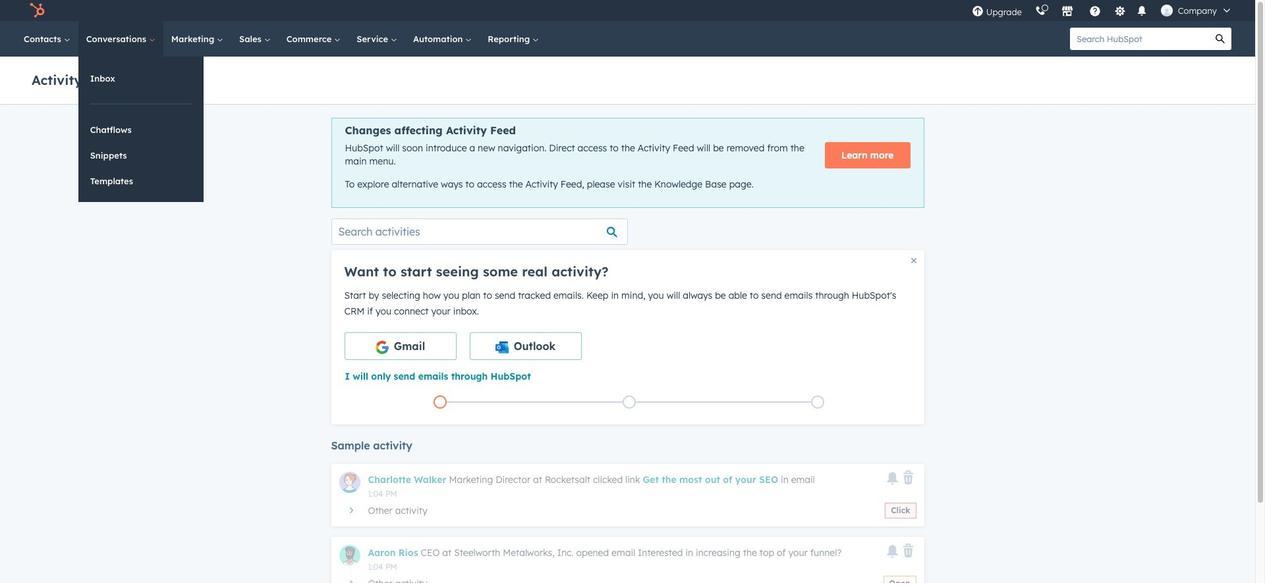 Task type: vqa. For each thing, say whether or not it's contained in the screenshot.
the Jacob Simon image
yes



Task type: describe. For each thing, give the bounding box(es) containing it.
close image
[[911, 258, 916, 263]]

marketplaces image
[[1061, 6, 1073, 18]]

Search activities search field
[[331, 219, 628, 245]]

jacob simon image
[[1161, 5, 1173, 16]]

onboarding.steps.sendtrackedemailingmail.title image
[[626, 400, 632, 407]]



Task type: locate. For each thing, give the bounding box(es) containing it.
conversations menu
[[78, 57, 203, 202]]

None checkbox
[[344, 333, 456, 360], [470, 333, 582, 360], [344, 333, 456, 360], [470, 333, 582, 360]]

menu
[[965, 0, 1239, 21]]

Search HubSpot search field
[[1070, 28, 1209, 50]]

onboarding.steps.finalstep.title image
[[815, 400, 821, 407]]

list
[[346, 393, 912, 412]]



